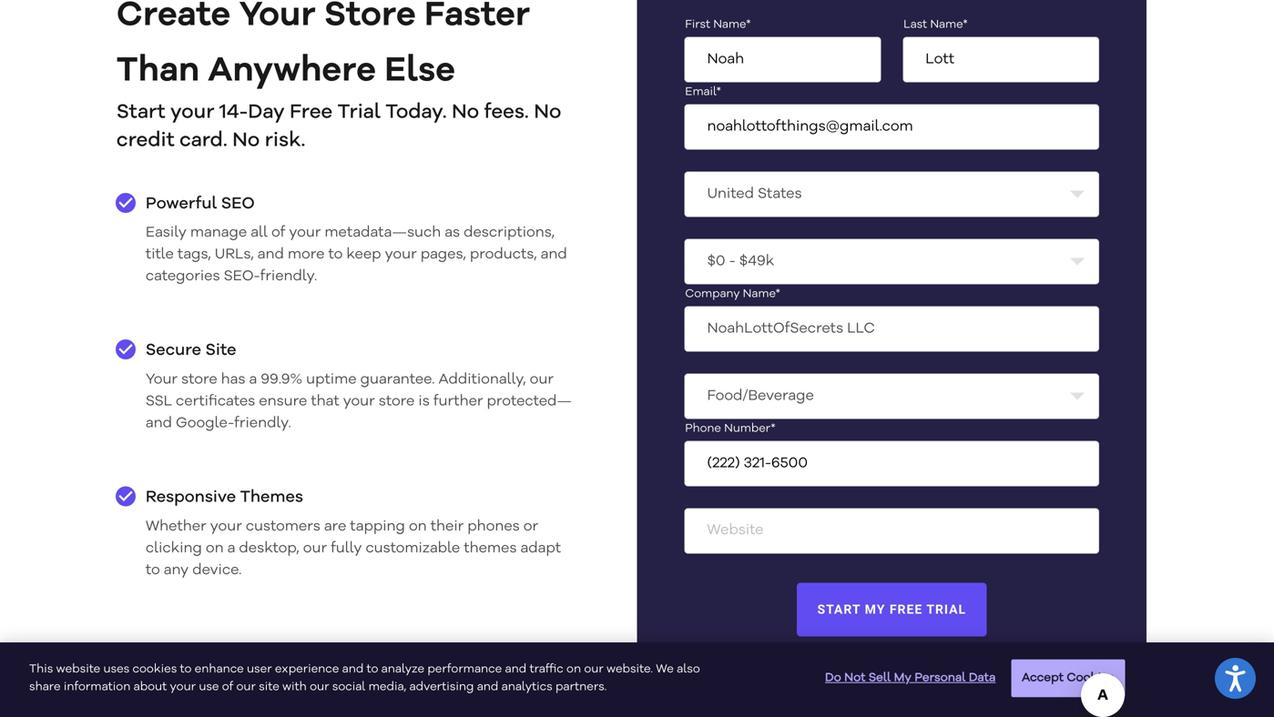 Task type: vqa. For each thing, say whether or not it's contained in the screenshot.
Email*
yes



Task type: locate. For each thing, give the bounding box(es) containing it.
on up the customizable
[[409, 520, 427, 535]]

email*
[[685, 87, 721, 98]]

traffic
[[530, 664, 564, 676]]

0 vertical spatial store
[[181, 373, 217, 388]]

read our privacy policy.
[[746, 679, 1066, 711]]

0 horizontal spatial my
[[865, 603, 886, 618]]

1 vertical spatial friendly.
[[234, 417, 291, 431]]

a up device.
[[227, 542, 235, 556]]

a right has
[[249, 373, 257, 388]]

store
[[181, 373, 217, 388], [379, 395, 415, 409]]

themes
[[240, 490, 303, 506]]

further
[[433, 395, 483, 409]]

your up ssl
[[146, 373, 178, 388]]

customizable
[[366, 542, 460, 556]]

we up policy.
[[732, 679, 751, 692]]

free up the 'risk.'
[[290, 103, 333, 123]]

else
[[385, 54, 455, 89]]

my
[[865, 603, 886, 618], [894, 673, 912, 685]]

company
[[685, 289, 740, 300]]

analytics
[[502, 682, 553, 694]]

1 vertical spatial store
[[379, 395, 415, 409]]

store down guarantee.
[[379, 395, 415, 409]]

first
[[685, 19, 710, 31]]

your inside the start your 14-day free trial today. no fees. no credit card. no risk.
[[170, 103, 214, 123]]

phone
[[685, 424, 721, 435]]

0 vertical spatial a
[[249, 373, 257, 388]]

1 horizontal spatial on
[[409, 520, 427, 535]]

site
[[205, 343, 236, 359]]

to inside easily manage all of your metadata—such as descriptions, title tags, urls, and more to keep your pages, products, and categories seo-friendly.
[[328, 248, 343, 262]]

your store has a 99.9% uptime guarantee. additionally, our ssl certificates ensure that your store is further protected— and google-friendly.
[[146, 373, 572, 431]]

name* for company name*
[[743, 289, 781, 300]]

share
[[29, 682, 61, 694]]

advertising
[[409, 682, 474, 694]]

1 vertical spatial we
[[732, 679, 751, 692]]

this
[[29, 664, 53, 676]]

1 horizontal spatial trial
[[927, 603, 967, 618]]

not
[[845, 673, 866, 685]]

1 horizontal spatial your
[[239, 0, 316, 33]]

your up anywhere
[[239, 0, 316, 33]]

0 vertical spatial we
[[656, 664, 674, 676]]

and down all
[[258, 248, 284, 262]]

of right all
[[271, 226, 285, 241]]

has
[[221, 373, 245, 388]]

no down 14-
[[232, 131, 260, 151]]

sell
[[869, 673, 891, 685]]

faster
[[424, 0, 530, 33]]

our up partners.
[[584, 664, 604, 676]]

0 horizontal spatial trial
[[338, 103, 381, 123]]

and down 'descriptions,'
[[541, 248, 567, 262]]

or
[[524, 520, 538, 535]]

friendly. inside your store has a 99.9% uptime guarantee. additionally, our ssl certificates ensure that your store is further protected— and google-friendly.
[[234, 417, 291, 431]]

tapping
[[350, 520, 405, 535]]

0 horizontal spatial your
[[146, 373, 178, 388]]

1 vertical spatial your
[[146, 373, 178, 388]]

are
[[324, 520, 346, 535]]

1 vertical spatial start
[[817, 603, 861, 618]]

all
[[251, 226, 268, 241]]

your down responsive themes
[[210, 520, 242, 535]]

text
[[854, 699, 879, 711]]

your up more at the left
[[289, 226, 321, 241]]

First Name* text field
[[685, 37, 881, 83]]

your inside your store has a 99.9% uptime guarantee. additionally, our ssl certificates ensure that your store is further protected— and google-friendly.
[[146, 373, 178, 388]]

information
[[64, 682, 131, 694]]

your up "*standard"
[[803, 679, 831, 692]]

easily manage all of your metadata—such as descriptions, title tags, urls, and more to keep your pages, products, and categories seo-friendly.
[[146, 226, 567, 284]]

name* right first
[[713, 19, 751, 31]]

tags,
[[177, 248, 211, 262]]

1 horizontal spatial start
[[817, 603, 861, 618]]

0 horizontal spatial free
[[290, 103, 333, 123]]

0 horizontal spatial a
[[227, 542, 235, 556]]

do not sell my personal data
[[825, 673, 996, 685]]

start inside start my free trial button
[[817, 603, 861, 618]]

trial inside button
[[927, 603, 967, 618]]

0 horizontal spatial of
[[222, 682, 233, 694]]

fully
[[331, 542, 362, 556]]

start up do
[[817, 603, 861, 618]]

0 vertical spatial friendly.
[[260, 270, 317, 284]]

customers
[[246, 520, 320, 535]]

this website uses cookies to enhance user experience and to analyze performance and traffic on our website. we also share information about your use of our site with our social media, advertising and analytics partners.
[[29, 664, 700, 694]]

no
[[452, 103, 479, 123], [534, 103, 561, 123], [232, 131, 260, 151]]

urls,
[[215, 248, 254, 262]]

0 vertical spatial free
[[290, 103, 333, 123]]

create
[[116, 0, 231, 33]]

fees.
[[484, 103, 529, 123]]

to left "any"
[[146, 564, 160, 578]]

secure site
[[146, 343, 236, 359]]

certificates
[[176, 395, 255, 409]]

0 vertical spatial trial
[[338, 103, 381, 123]]

2 vertical spatial on
[[567, 664, 581, 676]]

1 horizontal spatial my
[[894, 673, 912, 685]]

partners.
[[556, 682, 607, 694]]

1 vertical spatial trial
[[927, 603, 967, 618]]

our down user
[[236, 682, 256, 694]]

to left "keep"
[[328, 248, 343, 262]]

1 horizontal spatial we
[[732, 679, 751, 692]]

guarantee.
[[360, 373, 435, 388]]

start
[[116, 103, 165, 123], [817, 603, 861, 618]]

credit
[[116, 131, 175, 151]]

free up "do not sell my personal data"
[[890, 603, 923, 618]]

accept cookies
[[1022, 673, 1115, 685]]

of right use
[[222, 682, 233, 694]]

0 vertical spatial start
[[116, 103, 165, 123]]

name* right the company
[[743, 289, 781, 300]]

your inside whether your customers are tapping on their phones or clicking on a desktop, our fully customizable themes adapt to any device.
[[210, 520, 242, 535]]

protect
[[754, 679, 800, 692]]

14-
[[219, 103, 248, 123]]

name* for last name*
[[930, 19, 968, 31]]

trial left the today.
[[338, 103, 381, 123]]

a inside your store has a 99.9% uptime guarantee. additionally, our ssl certificates ensure that your store is further protected— and google-friendly.
[[249, 373, 257, 388]]

trial up personal
[[927, 603, 967, 618]]

0 horizontal spatial on
[[206, 542, 224, 556]]

your left use
[[170, 682, 196, 694]]

store up certificates
[[181, 373, 217, 388]]

name* for first name*
[[713, 19, 751, 31]]

data
[[969, 673, 996, 685]]

our down experience
[[310, 682, 329, 694]]

1 horizontal spatial a
[[249, 373, 257, 388]]

our up protected—
[[530, 373, 554, 388]]

your down 'metadata—such'
[[385, 248, 417, 262]]

start inside the start your 14-day free trial today. no fees. no credit card. no risk.
[[116, 103, 165, 123]]

we protect your contact information.
[[728, 679, 963, 692]]

1 vertical spatial a
[[227, 542, 235, 556]]

cookies
[[133, 664, 177, 676]]

Email* email field
[[685, 104, 1100, 150]]

also
[[677, 664, 700, 676]]

media,
[[369, 682, 407, 694]]

responsive themes
[[146, 490, 303, 506]]

privacy alert dialog
[[0, 643, 1274, 718]]

no right fees.
[[534, 103, 561, 123]]

today.
[[386, 103, 447, 123]]

1 vertical spatial on
[[206, 542, 224, 556]]

0 vertical spatial on
[[409, 520, 427, 535]]

0 horizontal spatial start
[[116, 103, 165, 123]]

2 horizontal spatial on
[[567, 664, 581, 676]]

1 vertical spatial free
[[890, 603, 923, 618]]

on up device.
[[206, 542, 224, 556]]

free inside the start your 14-day free trial today. no fees. no credit card. no risk.
[[290, 103, 333, 123]]

name* right last
[[930, 19, 968, 31]]

may
[[974, 699, 1000, 711]]

a inside whether your customers are tapping on their phones or clicking on a desktop, our fully customizable themes adapt to any device.
[[227, 542, 235, 556]]

use
[[199, 682, 219, 694]]

start my free trial
[[817, 603, 967, 618]]

0 horizontal spatial no
[[232, 131, 260, 151]]

clicking
[[146, 542, 202, 556]]

0 vertical spatial my
[[865, 603, 886, 618]]

start up credit
[[116, 103, 165, 123]]

your right that on the bottom of the page
[[343, 395, 375, 409]]

on
[[409, 520, 427, 535], [206, 542, 224, 556], [567, 664, 581, 676]]

1 horizontal spatial free
[[890, 603, 923, 618]]

1 vertical spatial of
[[222, 682, 233, 694]]

do not sell my personal data button
[[825, 661, 996, 697]]

protected—
[[487, 395, 572, 409]]

to
[[328, 248, 343, 262], [146, 564, 160, 578], [180, 664, 192, 676], [367, 664, 378, 676]]

information.
[[885, 679, 960, 692]]

0 vertical spatial your
[[239, 0, 316, 33]]

we left 'also'
[[656, 664, 674, 676]]

and down ssl
[[146, 417, 172, 431]]

products,
[[470, 248, 537, 262]]

trial
[[338, 103, 381, 123], [927, 603, 967, 618]]

1 vertical spatial my
[[894, 673, 912, 685]]

friendly. inside easily manage all of your metadata—such as descriptions, title tags, urls, and more to keep your pages, products, and categories seo-friendly.
[[260, 270, 317, 284]]

99.9%
[[261, 373, 302, 388]]

no left fees.
[[452, 103, 479, 123]]

your
[[239, 0, 316, 33], [146, 373, 178, 388]]

our down are
[[303, 542, 327, 556]]

website.
[[607, 664, 653, 676]]

on up partners.
[[567, 664, 581, 676]]

1 horizontal spatial of
[[271, 226, 285, 241]]

friendly. down more at the left
[[260, 270, 317, 284]]

and up analytics
[[505, 664, 527, 676]]

your inside this website uses cookies to enhance user experience and to analyze performance and traffic on our website. we also share information about your use of our site with our social media, advertising and analytics partners.
[[170, 682, 196, 694]]

privacy
[[1021, 679, 1066, 692]]

friendly. down "ensure"
[[234, 417, 291, 431]]

our up apply
[[997, 679, 1018, 692]]

0 vertical spatial of
[[271, 226, 285, 241]]

first name*
[[685, 19, 751, 31]]

adapt
[[521, 542, 561, 556]]

0 horizontal spatial we
[[656, 664, 674, 676]]

and inside your store has a 99.9% uptime guarantee. additionally, our ssl certificates ensure that your store is further protected— and google-friendly.
[[146, 417, 172, 431]]

desktop,
[[239, 542, 299, 556]]

your up 'card.'
[[170, 103, 214, 123]]

your
[[170, 103, 214, 123], [289, 226, 321, 241], [385, 248, 417, 262], [343, 395, 375, 409], [210, 520, 242, 535], [803, 679, 831, 692], [170, 682, 196, 694]]



Task type: describe. For each thing, give the bounding box(es) containing it.
policy.
[[746, 699, 786, 711]]

1 horizontal spatial store
[[379, 395, 415, 409]]

we inside this website uses cookies to enhance user experience and to analyze performance and traffic on our website. we also share information about your use of our site with our social media, advertising and analytics partners.
[[656, 664, 674, 676]]

on inside this website uses cookies to enhance user experience and to analyze performance and traffic on our website. we also share information about your use of our site with our social media, advertising and analytics partners.
[[567, 664, 581, 676]]

store
[[324, 0, 416, 33]]

Company Name* text field
[[685, 307, 1100, 352]]

is
[[418, 395, 430, 409]]

their
[[431, 520, 464, 535]]

pages,
[[421, 248, 466, 262]]

to right cookies
[[180, 664, 192, 676]]

whether your customers are tapping on their phones or clicking on a desktop, our fully customizable themes adapt to any device.
[[146, 520, 561, 578]]

themes
[[464, 542, 517, 556]]

accept
[[1022, 673, 1064, 685]]

anywhere
[[208, 54, 376, 89]]

google-
[[176, 417, 234, 431]]

ssl
[[146, 395, 172, 409]]

of inside this website uses cookies to enhance user experience and to analyze performance and traffic on our website. we also share information about your use of our site with our social media, advertising and analytics partners.
[[222, 682, 233, 694]]

*standard text message rates may apply
[[786, 699, 1038, 711]]

phones
[[468, 520, 520, 535]]

do
[[825, 673, 841, 685]]

my inside button
[[894, 673, 912, 685]]

Phone Number* text field
[[685, 441, 1100, 487]]

any
[[164, 564, 189, 578]]

to up media,
[[367, 664, 378, 676]]

easily
[[146, 226, 187, 241]]

risk.
[[265, 131, 305, 151]]

2 horizontal spatial no
[[534, 103, 561, 123]]

company name*
[[685, 289, 781, 300]]

read our privacy policy. link
[[746, 679, 1066, 711]]

phone number*
[[685, 424, 776, 435]]

free inside button
[[890, 603, 923, 618]]

number*
[[724, 424, 776, 435]]

than
[[116, 54, 200, 89]]

keep
[[346, 248, 381, 262]]

my inside button
[[865, 603, 886, 618]]

of inside easily manage all of your metadata—such as descriptions, title tags, urls, and more to keep your pages, products, and categories seo-friendly.
[[271, 226, 285, 241]]

title
[[146, 248, 174, 262]]

our inside read our privacy policy.
[[997, 679, 1018, 692]]

your inside your store has a 99.9% uptime guarantee. additionally, our ssl certificates ensure that your store is further protected— and google-friendly.
[[343, 395, 375, 409]]

day
[[248, 103, 285, 123]]

metadata—such
[[325, 226, 441, 241]]

our inside whether your customers are tapping on their phones or clicking on a desktop, our fully customizable themes adapt to any device.
[[303, 542, 327, 556]]

rates
[[940, 699, 971, 711]]

apply
[[1003, 699, 1038, 711]]

start for start my free trial
[[817, 603, 861, 618]]

responsive
[[146, 490, 236, 506]]

uptime
[[306, 373, 357, 388]]

1 horizontal spatial no
[[452, 103, 479, 123]]

ensure
[[259, 395, 307, 409]]

analyze
[[381, 664, 425, 676]]

personal
[[915, 673, 966, 685]]

website
[[707, 524, 764, 539]]

start for start your 14-day free trial today. no fees. no credit card. no risk.
[[116, 103, 165, 123]]

and up social
[[342, 664, 364, 676]]

website
[[56, 664, 100, 676]]

additionally,
[[439, 373, 526, 388]]

as
[[445, 226, 460, 241]]

manage
[[190, 226, 247, 241]]

more
[[288, 248, 325, 262]]

last
[[904, 19, 927, 31]]

about
[[134, 682, 167, 694]]

start my free trial button
[[797, 584, 987, 637]]

our inside your store has a 99.9% uptime guarantee. additionally, our ssl certificates ensure that your store is further protected— and google-friendly.
[[530, 373, 554, 388]]

read
[[963, 679, 994, 692]]

create your store faster than anywhere else
[[116, 0, 530, 89]]

secure
[[146, 343, 201, 359]]

0 horizontal spatial store
[[181, 373, 217, 388]]

that
[[311, 395, 339, 409]]

descriptions,
[[464, 226, 555, 241]]

powerful
[[146, 196, 217, 212]]

accept cookies button
[[1011, 660, 1125, 698]]

experience
[[275, 664, 339, 676]]

categories
[[146, 270, 220, 284]]

contact
[[834, 679, 882, 692]]

Last Name* text field
[[903, 37, 1099, 83]]

trial inside the start your 14-day free trial today. no fees. no credit card. no risk.
[[338, 103, 381, 123]]

uses
[[103, 664, 130, 676]]

and down the performance at the left bottom of the page
[[477, 682, 499, 694]]

last name*
[[904, 19, 968, 31]]

*standard
[[789, 699, 851, 711]]

social
[[332, 682, 366, 694]]

Website text field
[[685, 509, 1100, 554]]

your inside create your store faster than anywhere else
[[239, 0, 316, 33]]

start your 14-day free trial today. no fees. no credit card. no risk.
[[116, 103, 561, 151]]

performance
[[427, 664, 502, 676]]

to inside whether your customers are tapping on their phones or clicking on a desktop, our fully customizable themes adapt to any device.
[[146, 564, 160, 578]]

open accessibe: accessibility options, statement and help image
[[1225, 666, 1246, 692]]

user
[[247, 664, 272, 676]]

with
[[282, 682, 307, 694]]

powerful seo
[[146, 196, 255, 212]]



